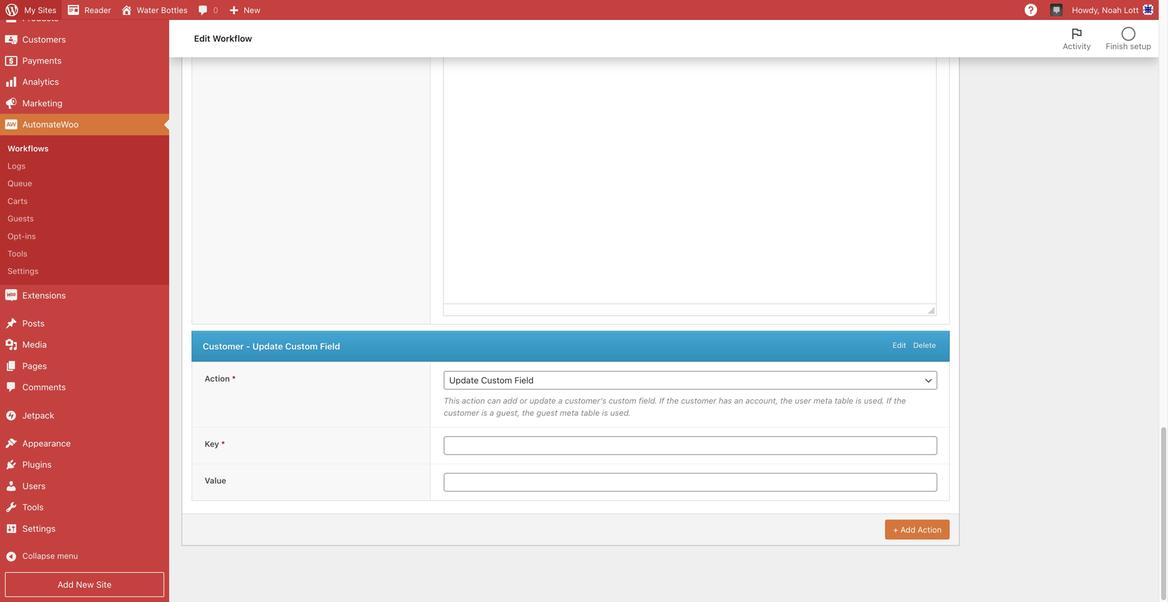 Task type: describe. For each thing, give the bounding box(es) containing it.
add
[[503, 396, 517, 406]]

this action can add or update a customer's custom field. if the customer has an account, the user meta table is used. if the customer is a guest, the guest meta table is used.
[[444, 396, 906, 418]]

1 vertical spatial table
[[581, 408, 600, 418]]

edit link
[[893, 341, 907, 350]]

finish setup
[[1106, 41, 1152, 51]]

edit workflow
[[194, 33, 252, 44]]

1 horizontal spatial is
[[602, 408, 608, 418]]

water bottles
[[137, 5, 188, 15]]

the down or
[[522, 408, 534, 418]]

can
[[487, 396, 501, 406]]

2 if from the left
[[887, 396, 892, 406]]

0 vertical spatial tools
[[7, 249, 27, 258]]

posts
[[22, 318, 45, 329]]

opt-
[[7, 231, 25, 241]]

collapse
[[22, 551, 55, 561]]

comments
[[22, 382, 66, 392]]

0 horizontal spatial used.
[[610, 408, 631, 418]]

notification image
[[1052, 4, 1062, 14]]

the down edit link at the bottom right of page
[[894, 396, 906, 406]]

customers link
[[0, 29, 169, 50]]

new inside the 'toolbar' navigation
[[244, 5, 260, 15]]

users
[[22, 481, 46, 491]]

value
[[205, 476, 226, 485]]

new link
[[223, 0, 265, 20]]

plugins link
[[0, 454, 169, 476]]

update
[[530, 396, 556, 406]]

guests
[[7, 214, 34, 223]]

1 vertical spatial new
[[76, 580, 94, 590]]

collapse menu
[[22, 551, 78, 561]]

media link
[[0, 334, 169, 356]]

0
[[213, 5, 218, 15]]

reader
[[85, 5, 111, 15]]

tab list containing activity
[[1056, 20, 1159, 57]]

collapse menu button
[[0, 546, 169, 567]]

sites
[[38, 5, 57, 15]]

1 vertical spatial customer
[[444, 408, 479, 418]]

0 vertical spatial settings
[[7, 266, 39, 276]]

key *
[[205, 439, 225, 449]]

key
[[205, 439, 219, 449]]

1 tools link from the top
[[0, 245, 169, 262]]

water bottles link
[[116, 0, 193, 20]]

activity button
[[1056, 20, 1099, 57]]

edit for edit workflow
[[194, 33, 210, 44]]

or
[[520, 396, 528, 406]]

extensions link
[[0, 285, 169, 306]]

howdy,
[[1072, 5, 1100, 15]]

custom
[[285, 341, 318, 352]]

logs
[[7, 161, 26, 170]]

payments
[[22, 55, 62, 66]]

paragraph button
[[448, 7, 517, 22]]

comments link
[[0, 377, 169, 398]]

activity
[[1063, 41, 1091, 51]]

customer
[[203, 341, 244, 352]]

an
[[734, 396, 744, 406]]

workflows link
[[0, 140, 169, 157]]

workflow
[[213, 33, 252, 44]]

menu
[[57, 551, 78, 561]]

delete
[[914, 341, 936, 350]]

marketing link
[[0, 93, 169, 114]]

user
[[795, 396, 812, 406]]

products
[[22, 13, 59, 23]]

* for action *
[[232, 374, 236, 383]]

logs link
[[0, 157, 169, 175]]

pages
[[22, 361, 47, 371]]

finish
[[1106, 41, 1128, 51]]

field.
[[639, 396, 657, 406]]

add new site
[[58, 580, 112, 590]]

setup
[[1130, 41, 1152, 51]]

queue
[[7, 179, 32, 188]]

automatewoo
[[22, 119, 79, 129]]

automatewoo link
[[0, 114, 169, 135]]

plugins
[[22, 460, 52, 470]]

1 vertical spatial tools
[[22, 502, 44, 512]]

extensions
[[22, 290, 66, 300]]

carts link
[[0, 192, 169, 210]]

action
[[462, 396, 485, 406]]

has
[[719, 396, 732, 406]]



Task type: locate. For each thing, give the bounding box(es) containing it.
meta right user
[[814, 396, 833, 406]]

my sites link
[[0, 0, 61, 20]]

lott
[[1124, 5, 1139, 15]]

0 horizontal spatial if
[[660, 396, 665, 406]]

+ add action link
[[885, 520, 950, 540]]

add new site link
[[5, 572, 164, 597]]

0 vertical spatial action
[[205, 374, 230, 383]]

1 horizontal spatial action
[[918, 525, 942, 535]]

new up workflow
[[244, 5, 260, 15]]

bottles
[[161, 5, 188, 15]]

action down customer at the left
[[205, 374, 230, 383]]

is down customer's
[[602, 408, 608, 418]]

0 vertical spatial meta
[[814, 396, 833, 406]]

opt-ins
[[7, 231, 36, 241]]

1 vertical spatial settings
[[22, 523, 56, 534]]

table down customer's
[[581, 408, 600, 418]]

0 vertical spatial *
[[232, 374, 236, 383]]

1 horizontal spatial table
[[835, 396, 854, 406]]

0 link
[[193, 0, 223, 20]]

carts
[[7, 196, 28, 206]]

customer down this
[[444, 408, 479, 418]]

settings up extensions
[[7, 266, 39, 276]]

is right user
[[856, 396, 862, 406]]

settings link up extensions link on the left of page
[[0, 262, 169, 280]]

marketing
[[22, 98, 62, 108]]

0 vertical spatial table
[[835, 396, 854, 406]]

meta
[[814, 396, 833, 406], [560, 408, 579, 418]]

0 vertical spatial add
[[901, 525, 916, 535]]

table right user
[[835, 396, 854, 406]]

account,
[[746, 396, 778, 406]]

1 vertical spatial action
[[918, 525, 942, 535]]

2 horizontal spatial is
[[856, 396, 862, 406]]

analytics
[[22, 77, 59, 87]]

add right +
[[901, 525, 916, 535]]

* for key *
[[221, 439, 225, 449]]

0 horizontal spatial add
[[58, 580, 74, 590]]

1 vertical spatial add
[[58, 580, 74, 590]]

None text field
[[444, 473, 938, 492]]

tools link down guests link
[[0, 245, 169, 262]]

0 vertical spatial a
[[558, 396, 563, 406]]

update
[[252, 341, 283, 352]]

1 vertical spatial a
[[490, 408, 494, 418]]

+
[[894, 525, 899, 535]]

-
[[246, 341, 250, 352]]

users link
[[0, 476, 169, 497]]

1 horizontal spatial if
[[887, 396, 892, 406]]

appearance
[[22, 438, 71, 449]]

toolbar navigation
[[0, 0, 1159, 22]]

pages link
[[0, 356, 169, 377]]

0 horizontal spatial edit
[[194, 33, 210, 44]]

tools link down plugins link
[[0, 497, 169, 518]]

media
[[22, 340, 47, 350]]

guests link
[[0, 210, 169, 227]]

jetpack link
[[0, 405, 169, 426]]

the right field.
[[667, 396, 679, 406]]

meta down customer's
[[560, 408, 579, 418]]

the
[[667, 396, 679, 406], [781, 396, 793, 406], [894, 396, 906, 406], [522, 408, 534, 418]]

payments link
[[0, 50, 169, 71]]

0 vertical spatial new
[[244, 5, 260, 15]]

new left site
[[76, 580, 94, 590]]

1 vertical spatial meta
[[560, 408, 579, 418]]

a
[[558, 396, 563, 406], [490, 408, 494, 418]]

1 horizontal spatial a
[[558, 396, 563, 406]]

1 horizontal spatial *
[[232, 374, 236, 383]]

the left user
[[781, 396, 793, 406]]

1 horizontal spatial customer
[[681, 396, 717, 406]]

opt-ins link
[[0, 227, 169, 245]]

reader link
[[61, 0, 116, 20]]

+ add action
[[894, 525, 942, 535]]

1 vertical spatial *
[[221, 439, 225, 449]]

water
[[137, 5, 159, 15]]

settings link up collapse menu dropdown button
[[0, 518, 169, 539]]

* down customer at the left
[[232, 374, 236, 383]]

site
[[96, 580, 112, 590]]

0 horizontal spatial *
[[221, 439, 225, 449]]

0 horizontal spatial table
[[581, 408, 600, 418]]

*
[[232, 374, 236, 383], [221, 439, 225, 449]]

is down can
[[482, 408, 488, 418]]

1 horizontal spatial add
[[901, 525, 916, 535]]

posts link
[[0, 313, 169, 334]]

tools
[[7, 249, 27, 258], [22, 502, 44, 512]]

customer's
[[565, 396, 607, 406]]

is
[[856, 396, 862, 406], [482, 408, 488, 418], [602, 408, 608, 418]]

add down the menu
[[58, 580, 74, 590]]

delete link
[[914, 341, 936, 350]]

0 horizontal spatial a
[[490, 408, 494, 418]]

tools link
[[0, 245, 169, 262], [0, 497, 169, 518]]

edit for edit link at the bottom right of page
[[893, 341, 907, 350]]

workflows
[[7, 144, 49, 153]]

appearance link
[[0, 433, 169, 454]]

action
[[205, 374, 230, 383], [918, 525, 942, 535]]

tools down opt-
[[7, 249, 27, 258]]

2 tools link from the top
[[0, 497, 169, 518]]

guest,
[[496, 408, 520, 418]]

0 vertical spatial settings link
[[0, 262, 169, 280]]

this
[[444, 396, 460, 406]]

tools down users
[[22, 502, 44, 512]]

paragraph
[[453, 9, 492, 19]]

1 vertical spatial settings link
[[0, 518, 169, 539]]

0 horizontal spatial new
[[76, 580, 94, 590]]

1 horizontal spatial used.
[[864, 396, 885, 406]]

1 if from the left
[[660, 396, 665, 406]]

a down can
[[490, 408, 494, 418]]

ins
[[25, 231, 36, 241]]

0 vertical spatial used.
[[864, 396, 885, 406]]

0 vertical spatial customer
[[681, 396, 717, 406]]

used.
[[864, 396, 885, 406], [610, 408, 631, 418]]

0 horizontal spatial is
[[482, 408, 488, 418]]

1 vertical spatial used.
[[610, 408, 631, 418]]

* right key
[[221, 439, 225, 449]]

1 vertical spatial tools link
[[0, 497, 169, 518]]

1 horizontal spatial meta
[[814, 396, 833, 406]]

field
[[320, 341, 340, 352]]

noah
[[1102, 5, 1122, 15]]

1 vertical spatial edit
[[893, 341, 907, 350]]

None text field
[[444, 437, 938, 455]]

customer left 'has'
[[681, 396, 717, 406]]

1 settings link from the top
[[0, 262, 169, 280]]

customer
[[681, 396, 717, 406], [444, 408, 479, 418]]

0 vertical spatial tools link
[[0, 245, 169, 262]]

custom
[[609, 396, 637, 406]]

products link
[[0, 8, 169, 29]]

settings up collapse
[[22, 523, 56, 534]]

0 horizontal spatial action
[[205, 374, 230, 383]]

1 horizontal spatial new
[[244, 5, 260, 15]]

1 horizontal spatial edit
[[893, 341, 907, 350]]

action right +
[[918, 525, 942, 535]]

0 horizontal spatial customer
[[444, 408, 479, 418]]

edit
[[194, 33, 210, 44], [893, 341, 907, 350]]

guest
[[537, 408, 558, 418]]

customers
[[22, 34, 66, 44]]

2 settings link from the top
[[0, 518, 169, 539]]

0 horizontal spatial meta
[[560, 408, 579, 418]]

my
[[24, 5, 36, 15]]

edit left 'delete' link
[[893, 341, 907, 350]]

paragraph button
[[447, 6, 517, 22]]

0 vertical spatial edit
[[194, 33, 210, 44]]

action *
[[205, 374, 236, 383]]

edit down 0 link
[[194, 33, 210, 44]]

queue link
[[0, 175, 169, 192]]

howdy, noah lott
[[1072, 5, 1139, 15]]

tab list
[[1056, 20, 1159, 57]]

my sites
[[24, 5, 57, 15]]

a right update
[[558, 396, 563, 406]]



Task type: vqa. For each thing, say whether or not it's contained in the screenshot.
reviews link
no



